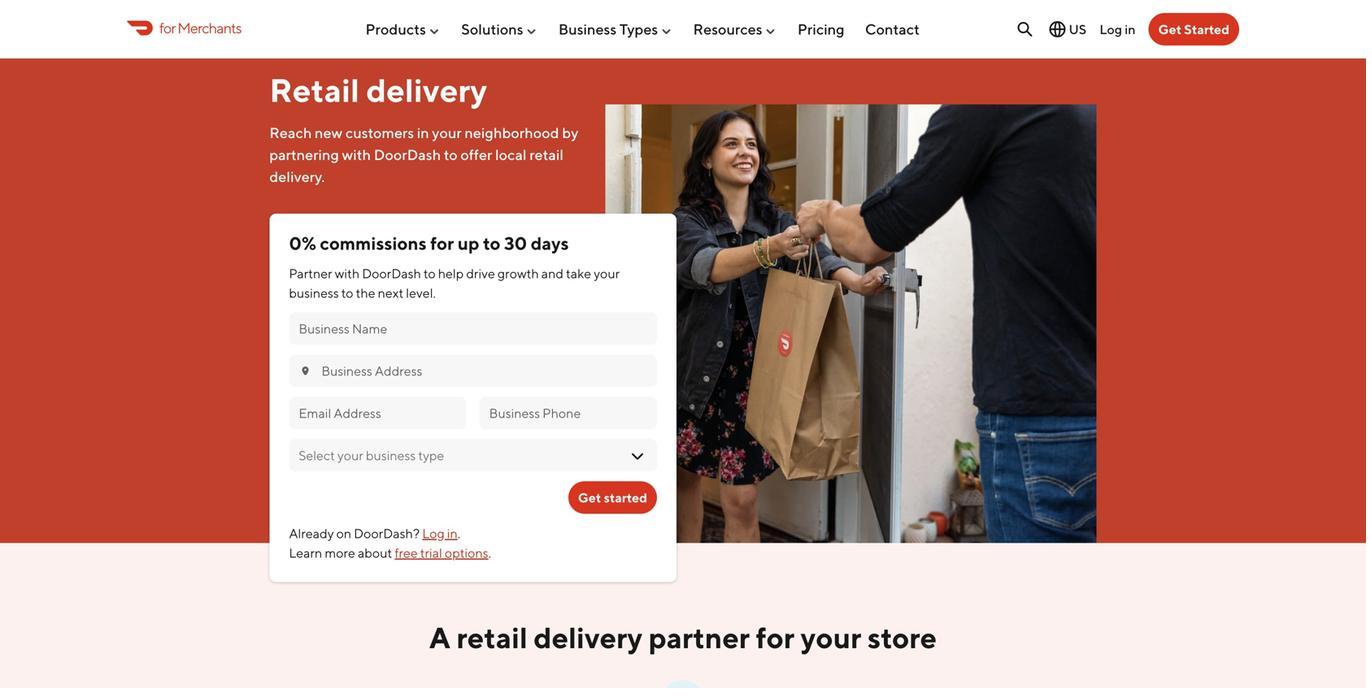 Task type: describe. For each thing, give the bounding box(es) containing it.
delivery.
[[269, 168, 325, 185]]

1 vertical spatial retail
[[457, 621, 528, 655]]

1 horizontal spatial log
[[1100, 21, 1122, 37]]

partner with doordash to help drive growth and take your business to the next level.
[[289, 266, 620, 301]]

1 horizontal spatial log in link
[[1100, 21, 1136, 37]]

solutions link
[[461, 14, 538, 44]]

the
[[356, 285, 375, 301]]

solutions
[[461, 20, 523, 38]]

offer
[[461, 146, 492, 163]]

get for get started
[[1159, 22, 1182, 37]]

partner
[[289, 266, 332, 281]]

business types
[[559, 20, 658, 38]]

drive
[[466, 266, 495, 281]]

2 vertical spatial your
[[801, 621, 862, 655]]

get started button
[[568, 482, 657, 514]]

started
[[1185, 22, 1230, 37]]

resources link
[[693, 14, 777, 44]]

your inside partner with doordash to help drive growth and take your business to the next level.
[[594, 266, 620, 281]]

in inside already on doordash? log in . learn more about free trial options .
[[447, 526, 458, 542]]

get for get started
[[578, 490, 601, 506]]

neighborhood
[[465, 124, 559, 142]]

get started
[[1159, 22, 1230, 37]]

take
[[566, 266, 591, 281]]

1 vertical spatial .
[[489, 546, 491, 561]]

Business Address text field
[[322, 362, 647, 380]]

1 horizontal spatial delivery
[[534, 621, 643, 655]]

0% commissions for up to 30 days
[[289, 233, 569, 254]]

products
[[366, 20, 426, 38]]

up
[[458, 233, 479, 254]]

contact link
[[865, 14, 920, 44]]

in inside the reach new customers in your neighborhood by partnering with doordash to offer local retail delivery.
[[417, 124, 429, 142]]

growth
[[498, 266, 539, 281]]

local
[[495, 146, 527, 163]]

log inside already on doordash? log in . learn more about free trial options .
[[422, 526, 445, 542]]

30
[[504, 233, 527, 254]]

and
[[542, 266, 564, 281]]

to left the
[[341, 285, 353, 301]]

more
[[325, 546, 355, 561]]

learn
[[289, 546, 322, 561]]

for merchants link
[[127, 17, 241, 39]]

commissions
[[320, 233, 427, 254]]

business types link
[[559, 14, 673, 44]]

us
[[1069, 22, 1087, 37]]

business
[[559, 20, 617, 38]]

customers
[[346, 124, 414, 142]]



Task type: vqa. For each thing, say whether or not it's contained in the screenshot.
restaurants link
no



Task type: locate. For each thing, give the bounding box(es) containing it.
level.
[[406, 285, 436, 301]]

2 horizontal spatial in
[[1125, 21, 1136, 37]]

days
[[531, 233, 569, 254]]

0 vertical spatial your
[[432, 124, 462, 142]]

0 vertical spatial .
[[458, 526, 460, 542]]

0 horizontal spatial get
[[578, 490, 601, 506]]

0 vertical spatial delivery
[[366, 71, 487, 109]]

0 horizontal spatial your
[[432, 124, 462, 142]]

delivery
[[366, 71, 487, 109], [534, 621, 643, 655]]

reach
[[269, 124, 312, 142]]

get
[[1159, 22, 1182, 37], [578, 490, 601, 506]]

1 vertical spatial for
[[430, 233, 454, 254]]

about
[[358, 546, 392, 561]]

log in
[[1100, 21, 1136, 37]]

0 horizontal spatial in
[[417, 124, 429, 142]]

free trial options link
[[395, 546, 489, 561]]

2 vertical spatial for
[[756, 621, 795, 655]]

merchants
[[177, 19, 241, 36]]

0 vertical spatial retail
[[530, 146, 564, 163]]

. right trial
[[489, 546, 491, 561]]

with up the
[[335, 266, 360, 281]]

retail
[[530, 146, 564, 163], [457, 621, 528, 655]]

options
[[445, 546, 489, 561]]

next
[[378, 285, 404, 301]]

with inside the reach new customers in your neighborhood by partnering with doordash to offer local retail delivery.
[[342, 146, 371, 163]]

1 vertical spatial delivery
[[534, 621, 643, 655]]

retail down the by on the top left
[[530, 146, 564, 163]]

. up 'options'
[[458, 526, 460, 542]]

1 vertical spatial with
[[335, 266, 360, 281]]

doordash inside the reach new customers in your neighborhood by partnering with doordash to offer local retail delivery.
[[374, 146, 441, 163]]

doordash down customers
[[374, 146, 441, 163]]

pricing
[[798, 20, 845, 38]]

free
[[395, 546, 418, 561]]

0 vertical spatial log
[[1100, 21, 1122, 37]]

log right us
[[1100, 21, 1122, 37]]

with inside partner with doordash to help drive growth and take your business to the next level.
[[335, 266, 360, 281]]

for left merchants
[[159, 19, 175, 36]]

get started
[[578, 490, 647, 506]]

partner
[[649, 621, 750, 655]]

0 vertical spatial with
[[342, 146, 371, 163]]

retail inside the reach new customers in your neighborhood by partnering with doordash to offer local retail delivery.
[[530, 146, 564, 163]]

store
[[868, 621, 937, 655]]

1 horizontal spatial .
[[489, 546, 491, 561]]

1 vertical spatial get
[[578, 490, 601, 506]]

0 horizontal spatial for
[[159, 19, 175, 36]]

your up offer
[[432, 124, 462, 142]]

1 vertical spatial your
[[594, 266, 620, 281]]

by
[[562, 124, 579, 142]]

for
[[159, 19, 175, 36], [430, 233, 454, 254], [756, 621, 795, 655]]

0 vertical spatial for
[[159, 19, 175, 36]]

for left up at the left top
[[430, 233, 454, 254]]

products link
[[366, 14, 441, 44]]

1 horizontal spatial your
[[594, 266, 620, 281]]

log in link right us
[[1100, 21, 1136, 37]]

0%
[[289, 233, 316, 254]]

get inside get started button
[[578, 490, 601, 506]]

Business Phone text field
[[489, 404, 647, 422]]

to
[[444, 146, 458, 163], [483, 233, 501, 254], [424, 266, 436, 281], [341, 285, 353, 301]]

mx - business - retail - baby goods image
[[659, 681, 708, 689]]

1 horizontal spatial get
[[1159, 22, 1182, 37]]

types
[[620, 20, 658, 38]]

already on doordash? log in . learn more about free trial options .
[[289, 526, 491, 561]]

2 vertical spatial in
[[447, 526, 458, 542]]

retail
[[269, 71, 360, 109]]

get inside get started button
[[1159, 22, 1182, 37]]

log
[[1100, 21, 1122, 37], [422, 526, 445, 542]]

1 vertical spatial log in link
[[422, 526, 458, 542]]

doordash
[[374, 146, 441, 163], [362, 266, 421, 281]]

help
[[438, 266, 464, 281]]

log up trial
[[422, 526, 445, 542]]

.
[[458, 526, 460, 542], [489, 546, 491, 561]]

with
[[342, 146, 371, 163], [335, 266, 360, 281]]

0 horizontal spatial log in link
[[422, 526, 458, 542]]

a retail delivery partner for your store
[[429, 621, 937, 655]]

mx - retail - hero - dasher delivering order image
[[606, 104, 1097, 544]]

1 horizontal spatial in
[[447, 526, 458, 542]]

1 vertical spatial doordash
[[362, 266, 421, 281]]

Email Address email field
[[299, 404, 457, 422]]

to left offer
[[444, 146, 458, 163]]

doordash up next
[[362, 266, 421, 281]]

on
[[336, 526, 351, 542]]

resources
[[693, 20, 763, 38]]

for inside for merchants link
[[159, 19, 175, 36]]

with down customers
[[342, 146, 371, 163]]

already
[[289, 526, 334, 542]]

your
[[432, 124, 462, 142], [594, 266, 620, 281], [801, 621, 862, 655]]

new
[[315, 124, 343, 142]]

business
[[289, 285, 339, 301]]

2 horizontal spatial your
[[801, 621, 862, 655]]

Business Name text field
[[299, 320, 647, 338]]

doordash?
[[354, 526, 420, 542]]

for right partner
[[756, 621, 795, 655]]

pricing link
[[798, 14, 845, 44]]

retail right a
[[457, 621, 528, 655]]

0 horizontal spatial retail
[[457, 621, 528, 655]]

to left help
[[424, 266, 436, 281]]

retail delivery
[[269, 71, 487, 109]]

0 vertical spatial in
[[1125, 21, 1136, 37]]

0 vertical spatial get
[[1159, 22, 1182, 37]]

get started button
[[1149, 13, 1240, 46]]

0 horizontal spatial .
[[458, 526, 460, 542]]

to right up at the left top
[[483, 233, 501, 254]]

log in link
[[1100, 21, 1136, 37], [422, 526, 458, 542]]

doordash inside partner with doordash to help drive growth and take your business to the next level.
[[362, 266, 421, 281]]

0 vertical spatial doordash
[[374, 146, 441, 163]]

started
[[604, 490, 647, 506]]

your left store
[[801, 621, 862, 655]]

1 horizontal spatial for
[[430, 233, 454, 254]]

your inside the reach new customers in your neighborhood by partnering with doordash to offer local retail delivery.
[[432, 124, 462, 142]]

0 vertical spatial log in link
[[1100, 21, 1136, 37]]

0 horizontal spatial delivery
[[366, 71, 487, 109]]

for merchants
[[159, 19, 241, 36]]

in up free trial options link
[[447, 526, 458, 542]]

log in link up free trial options link
[[422, 526, 458, 542]]

2 horizontal spatial for
[[756, 621, 795, 655]]

1 vertical spatial in
[[417, 124, 429, 142]]

partnering
[[269, 146, 339, 163]]

to inside the reach new customers in your neighborhood by partnering with doordash to offer local retail delivery.
[[444, 146, 458, 163]]

reach new customers in your neighborhood by partnering with doordash to offer local retail delivery.
[[269, 124, 579, 185]]

trial
[[420, 546, 442, 561]]

location pin image
[[299, 365, 312, 378]]

globe line image
[[1048, 20, 1067, 39]]

a
[[429, 621, 451, 655]]

in right us
[[1125, 21, 1136, 37]]

your right take
[[594, 266, 620, 281]]

in
[[1125, 21, 1136, 37], [417, 124, 429, 142], [447, 526, 458, 542]]

in right customers
[[417, 124, 429, 142]]

1 vertical spatial log
[[422, 526, 445, 542]]

0 horizontal spatial log
[[422, 526, 445, 542]]

contact
[[865, 20, 920, 38]]

1 horizontal spatial retail
[[530, 146, 564, 163]]



